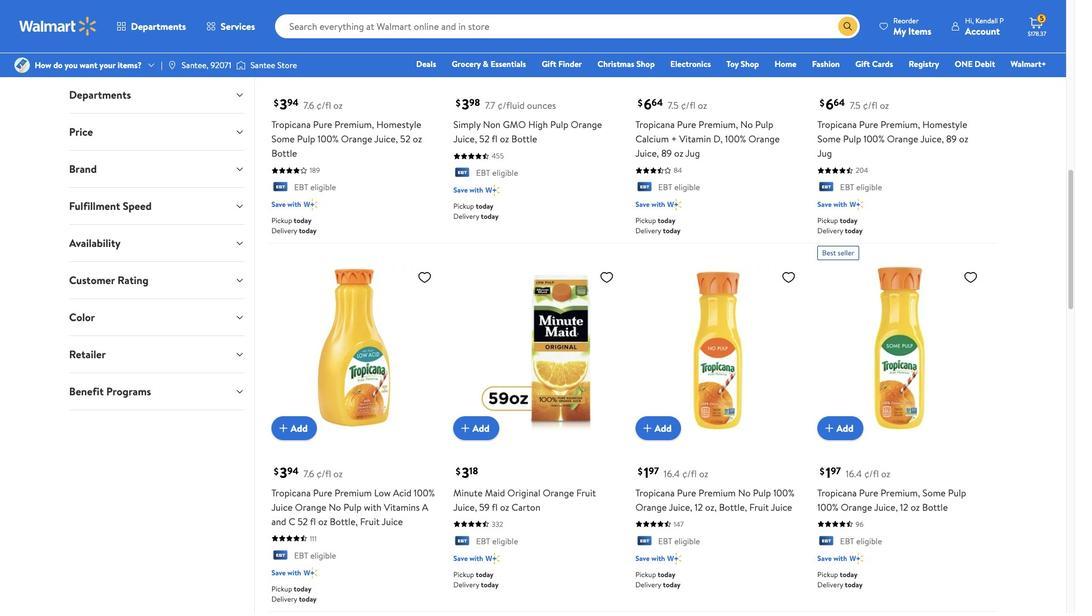 Task type: describe. For each thing, give the bounding box(es) containing it.
deals
[[416, 58, 436, 70]]

ounces
[[527, 99, 556, 112]]

bottle for 1
[[923, 501, 948, 514]]

cards
[[872, 58, 894, 70]]

registry
[[909, 58, 940, 70]]

services
[[221, 20, 255, 33]]

fulfillment
[[69, 199, 120, 214]]

tropicana for $ 3 94 7.6 ¢/fl oz tropicana pure premium low acid 100% juice orange no pulp with vitamins a and c 52 fl oz bottle, fruit juice
[[272, 486, 311, 499]]

pickup today delivery today for $ 3 94 7.6 ¢/fl oz tropicana pure premium low acid 100% juice orange no pulp with vitamins a and c 52 fl oz bottle, fruit juice
[[272, 584, 317, 604]]

price
[[69, 124, 93, 139]]

christmas
[[598, 58, 635, 70]]

$ 6 64 7.5 ¢/fl oz tropicana pure premium, homestyle some pulp 100% orange juice, 89 oz jug
[[818, 94, 969, 160]]

juice, inside $ 6 64 7.5 ¢/fl oz tropicana pure premium, no pulp calcium + vitamin d, 100% orange juice, 89 oz jug
[[636, 147, 659, 160]]

pulp inside $ 3 94 7.6 ¢/fl oz tropicana pure premium low acid 100% juice orange no pulp with vitamins a and c 52 fl oz bottle, fruit juice
[[344, 501, 362, 514]]

customer rating tab
[[60, 262, 254, 299]]

essentials
[[491, 58, 526, 70]]

one debit
[[955, 58, 996, 70]]

0 horizontal spatial juice
[[272, 501, 293, 514]]

deals link
[[411, 57, 442, 71]]

orange inside $ 3 94 7.6 ¢/fl oz tropicana pure premium, homestyle some pulp 100% orange juice, 52 oz bottle
[[341, 132, 373, 145]]

pickup for $ 3 94 7.6 ¢/fl oz tropicana pure premium, homestyle some pulp 100% orange juice, 52 oz bottle
[[272, 216, 292, 226]]

do
[[53, 59, 63, 71]]

100% inside the $ 6 64 7.5 ¢/fl oz tropicana pure premium, homestyle some pulp 100% orange juice, 89 oz jug
[[864, 132, 885, 145]]

availability tab
[[60, 225, 254, 261]]

santee
[[251, 59, 275, 71]]

orange inside $ 6 64 7.5 ¢/fl oz tropicana pure premium, no pulp calcium + vitamin d, 100% orange juice, 89 oz jug
[[749, 132, 780, 145]]

tropicana for $ 6 64 7.5 ¢/fl oz tropicana pure premium, no pulp calcium + vitamin d, 100% orange juice, 89 oz jug
[[636, 118, 675, 131]]

santee,
[[182, 59, 209, 71]]

84
[[674, 165, 682, 175]]

12 for $ 1 97 16.4 ¢/fl oz tropicana pure premium no pulp 100% orange juice, 12 oz, bottle, fruit juice
[[695, 501, 703, 514]]

111
[[310, 534, 317, 544]]

189
[[310, 165, 320, 175]]

fl inside $ 3 98 7.7 ¢/fluid ounces simply non gmo high pulp orange juice, 52 fl oz bottle
[[492, 132, 498, 145]]

save for $ 1 97 16.4 ¢/fl oz tropicana pure premium no pulp 100% orange juice, 12 oz, bottle, fruit juice
[[636, 553, 650, 564]]

simply
[[454, 118, 481, 131]]

96
[[856, 519, 864, 529]]

grocery & essentials
[[452, 58, 526, 70]]

no for 6
[[741, 118, 753, 131]]

speed
[[123, 199, 152, 214]]

97 for $ 1 97 16.4 ¢/fl oz tropicana pure premium, some pulp 100% orange juice, 12 oz bottle
[[831, 464, 841, 478]]

204
[[856, 165, 869, 175]]

94 for $ 3 94 7.6 ¢/fl oz tropicana pure premium, homestyle some pulp 100% orange juice, 52 oz bottle
[[287, 96, 299, 109]]

$ for $ 6 64 7.5 ¢/fl oz tropicana pure premium, no pulp calcium + vitamin d, 100% orange juice, 89 oz jug
[[638, 97, 643, 110]]

walmart plus image for $ 3 94 7.6 ¢/fl oz tropicana pure premium low acid 100% juice orange no pulp with vitamins a and c 52 fl oz bottle, fruit juice
[[304, 567, 318, 579]]

with for $ 1 97 16.4 ¢/fl oz tropicana pure premium, some pulp 100% orange juice, 12 oz bottle
[[834, 553, 848, 564]]

bottle, inside $ 3 94 7.6 ¢/fl oz tropicana pure premium low acid 100% juice orange no pulp with vitamins a and c 52 fl oz bottle, fruit juice
[[330, 515, 358, 528]]

1 for $ 1 97 16.4 ¢/fl oz tropicana pure premium no pulp 100% orange juice, 12 oz, bottle, fruit juice
[[644, 462, 649, 483]]

departments tab
[[60, 77, 254, 113]]

1 for $ 1 97 16.4 ¢/fl oz tropicana pure premium, some pulp 100% orange juice, 12 oz bottle
[[826, 462, 831, 483]]

save with for $ 3 94 7.6 ¢/fl oz tropicana pure premium, homestyle some pulp 100% orange juice, 52 oz bottle
[[272, 199, 301, 210]]

$178.37
[[1028, 29, 1047, 38]]

pickup for $ 6 64 7.5 ¢/fl oz tropicana pure premium, homestyle some pulp 100% orange juice, 89 oz jug
[[818, 216, 838, 226]]

simply non gmo high pulp orange juice, 52 fl oz bottle image
[[454, 0, 619, 62]]

items?
[[118, 59, 142, 71]]

pickup today delivery today for $ 3 98 7.7 ¢/fluid ounces simply non gmo high pulp orange juice, 52 fl oz bottle
[[454, 201, 499, 222]]

52 inside $ 3 98 7.7 ¢/fluid ounces simply non gmo high pulp orange juice, 52 fl oz bottle
[[480, 132, 490, 145]]

1 vertical spatial departments button
[[60, 77, 254, 113]]

with for $ 1 97 16.4 ¢/fl oz tropicana pure premium no pulp 100% orange juice, 12 oz, bottle, fruit juice
[[652, 553, 666, 564]]

5 $178.37
[[1028, 13, 1047, 38]]

98
[[470, 96, 480, 109]]

¢/fl for $ 3 94 7.6 ¢/fl oz tropicana pure premium low acid 100% juice orange no pulp with vitamins a and c 52 fl oz bottle, fruit juice
[[317, 467, 331, 480]]

some inside $ 1 97 16.4 ¢/fl oz tropicana pure premium, some pulp 100% orange juice, 12 oz bottle
[[923, 486, 946, 499]]

clear search field text image
[[824, 21, 834, 31]]

carton
[[512, 501, 541, 514]]

ebt image for 3
[[454, 168, 472, 180]]

bottle for 3
[[512, 132, 537, 145]]

jug inside the $ 6 64 7.5 ¢/fl oz tropicana pure premium, homestyle some pulp 100% orange juice, 89 oz jug
[[818, 147, 832, 160]]

orange inside the $ 6 64 7.5 ¢/fl oz tropicana pure premium, homestyle some pulp 100% orange juice, 89 oz jug
[[887, 132, 919, 145]]

santee store
[[251, 59, 297, 71]]

homestyle for 3
[[377, 118, 422, 131]]

retailer
[[69, 347, 106, 362]]

high
[[529, 118, 548, 131]]

delivery for $ 6 64 7.5 ¢/fl oz tropicana pure premium, no pulp calcium + vitamin d, 100% orange juice, 89 oz jug
[[636, 226, 662, 236]]

ebt eligible for $ 1 97 16.4 ¢/fl oz tropicana pure premium no pulp 100% orange juice, 12 oz, bottle, fruit juice
[[658, 535, 700, 547]]

pulp inside $ 1 97 16.4 ¢/fl oz tropicana pure premium no pulp 100% orange juice, 12 oz, bottle, fruit juice
[[753, 486, 771, 499]]

|
[[161, 59, 163, 71]]

debit
[[975, 58, 996, 70]]

electronics
[[671, 58, 711, 70]]

ebt image for $ 6 64 7.5 ¢/fl oz tropicana pure premium, no pulp calcium + vitamin d, 100% orange juice, 89 oz jug
[[636, 182, 654, 194]]

ebt image for $ 6 64 7.5 ¢/fl oz tropicana pure premium, homestyle some pulp 100% orange juice, 89 oz jug
[[818, 182, 836, 194]]

and
[[272, 515, 286, 528]]

fulfillment speed button
[[60, 188, 254, 224]]

ebt image for 1
[[818, 536, 836, 548]]

pulp inside the $ 6 64 7.5 ¢/fl oz tropicana pure premium, homestyle some pulp 100% orange juice, 89 oz jug
[[843, 132, 862, 145]]

toy shop
[[727, 58, 759, 70]]

one
[[955, 58, 973, 70]]

gmo
[[503, 118, 526, 131]]

&
[[483, 58, 489, 70]]

$ 3 98 7.7 ¢/fluid ounces simply non gmo high pulp orange juice, 52 fl oz bottle
[[454, 94, 602, 145]]

color
[[69, 310, 95, 325]]

tropicana pure premium, some pulp 100% orange juice, 12 oz bottle image
[[818, 265, 983, 431]]

gift cards
[[856, 58, 894, 70]]

fl inside minute maid original orange fruit juice, 59 fl oz carton
[[492, 501, 498, 514]]

oz inside $ 1 97 16.4 ¢/fl oz tropicana pure premium no pulp 100% orange juice, 12 oz, bottle, fruit juice
[[699, 467, 709, 480]]

pickup today delivery today for $ 1 97 16.4 ¢/fl oz tropicana pure premium, some pulp 100% orange juice, 12 oz bottle
[[818, 570, 863, 590]]

pickup today delivery today down 332
[[454, 570, 499, 590]]

+
[[671, 132, 677, 145]]

$ 1 97 16.4 ¢/fl oz tropicana pure premium, some pulp 100% orange juice, 12 oz bottle
[[818, 462, 967, 514]]

pickup for $ 3 98 7.7 ¢/fluid ounces simply non gmo high pulp orange juice, 52 fl oz bottle
[[454, 201, 474, 211]]

no for 1
[[738, 486, 751, 499]]

$ for $ 1 97 16.4 ¢/fl oz tropicana pure premium no pulp 100% orange juice, 12 oz, bottle, fruit juice
[[638, 465, 643, 478]]

walmart plus image for $ 3 98 7.7 ¢/fluid ounces simply non gmo high pulp orange juice, 52 fl oz bottle
[[486, 185, 500, 196]]

tropicana for $ 3 94 7.6 ¢/fl oz tropicana pure premium, homestyle some pulp 100% orange juice, 52 oz bottle
[[272, 118, 311, 131]]

ebt eligible for $ 3 98 7.7 ¢/fluid ounces simply non gmo high pulp orange juice, 52 fl oz bottle
[[476, 167, 518, 179]]

¢/fl for $ 1 97 16.4 ¢/fl oz tropicana pure premium no pulp 100% orange juice, 12 oz, bottle, fruit juice
[[683, 467, 697, 480]]

fruit inside $ 3 94 7.6 ¢/fl oz tropicana pure premium low acid 100% juice orange no pulp with vitamins a and c 52 fl oz bottle, fruit juice
[[360, 515, 380, 528]]

 image for santee store
[[236, 59, 246, 71]]

$ 3 18
[[456, 462, 478, 483]]

homestyle for 6
[[923, 118, 968, 131]]

with for $ 6 64 7.5 ¢/fl oz tropicana pure premium, no pulp calcium + vitamin d, 100% orange juice, 89 oz jug
[[652, 199, 666, 210]]

non
[[483, 118, 501, 131]]

programs
[[106, 384, 151, 399]]

eligible for $ 6 64 7.5 ¢/fl oz tropicana pure premium, no pulp calcium + vitamin d, 100% orange juice, 89 oz jug
[[675, 181, 700, 193]]

eligible for $ 3 98 7.7 ¢/fluid ounces simply non gmo high pulp orange juice, 52 fl oz bottle
[[493, 167, 518, 179]]

orange inside minute maid original orange fruit juice, 59 fl oz carton
[[543, 486, 574, 499]]

save for $ 6 64 7.5 ¢/fl oz tropicana pure premium, homestyle some pulp 100% orange juice, 89 oz jug
[[818, 199, 832, 210]]

no inside $ 3 94 7.6 ¢/fl oz tropicana pure premium low acid 100% juice orange no pulp with vitamins a and c 52 fl oz bottle, fruit juice
[[329, 501, 341, 514]]

reorder my items
[[894, 15, 932, 37]]

89 inside $ 6 64 7.5 ¢/fl oz tropicana pure premium, no pulp calcium + vitamin d, 100% orange juice, 89 oz jug
[[662, 147, 672, 160]]

grocery
[[452, 58, 481, 70]]

juice, inside $ 3 98 7.7 ¢/fluid ounces simply non gmo high pulp orange juice, 52 fl oz bottle
[[454, 132, 477, 145]]

save for $ 6 64 7.5 ¢/fl oz tropicana pure premium, no pulp calcium + vitamin d, 100% orange juice, 89 oz jug
[[636, 199, 650, 210]]

your
[[100, 59, 116, 71]]

benefit programs
[[69, 384, 151, 399]]

save for $ 3 98 7.7 ¢/fluid ounces simply non gmo high pulp orange juice, 52 fl oz bottle
[[454, 185, 468, 195]]

save for $ 3 94 7.6 ¢/fl oz tropicana pure premium, homestyle some pulp 100% orange juice, 52 oz bottle
[[272, 199, 286, 210]]

fruit inside minute maid original orange fruit juice, 59 fl oz carton
[[577, 486, 596, 499]]

pulp inside $ 6 64 7.5 ¢/fl oz tropicana pure premium, no pulp calcium + vitamin d, 100% orange juice, 89 oz jug
[[756, 118, 774, 131]]

tropicana for $ 1 97 16.4 ¢/fl oz tropicana pure premium, some pulp 100% orange juice, 12 oz bottle
[[818, 486, 857, 499]]

p
[[1000, 15, 1004, 25]]

finder
[[559, 58, 582, 70]]

hi,
[[965, 15, 974, 25]]

availability
[[69, 236, 121, 251]]

pulp inside $ 3 94 7.6 ¢/fl oz tropicana pure premium, homestyle some pulp 100% orange juice, 52 oz bottle
[[297, 132, 315, 145]]

add to favorites list, minute maid original orange fruit juice, 59 fl oz carton image
[[600, 270, 614, 285]]

account
[[965, 24, 1000, 37]]

pulp inside $ 1 97 16.4 ¢/fl oz tropicana pure premium, some pulp 100% orange juice, 12 oz bottle
[[949, 486, 967, 499]]

6 for $ 6 64 7.5 ¢/fl oz tropicana pure premium, no pulp calcium + vitamin d, 100% orange juice, 89 oz jug
[[644, 94, 652, 114]]

59
[[480, 501, 490, 514]]

delivery for $ 6 64 7.5 ¢/fl oz tropicana pure premium, homestyle some pulp 100% orange juice, 89 oz jug
[[818, 226, 844, 236]]

juice, inside $ 3 94 7.6 ¢/fl oz tropicana pure premium, homestyle some pulp 100% orange juice, 52 oz bottle
[[374, 132, 398, 145]]

7.5 for $ 6 64 7.5 ¢/fl oz tropicana pure premium, no pulp calcium + vitamin d, 100% orange juice, 89 oz jug
[[668, 99, 679, 112]]

89 inside the $ 6 64 7.5 ¢/fl oz tropicana pure premium, homestyle some pulp 100% orange juice, 89 oz jug
[[947, 132, 957, 145]]

¢/fl for $ 3 94 7.6 ¢/fl oz tropicana pure premium, homestyle some pulp 100% orange juice, 52 oz bottle
[[317, 99, 331, 112]]

save for $ 1 97 16.4 ¢/fl oz tropicana pure premium, some pulp 100% orange juice, 12 oz bottle
[[818, 553, 832, 564]]

7.6 for $ 3 94 7.6 ¢/fl oz tropicana pure premium low acid 100% juice orange no pulp with vitamins a and c 52 fl oz bottle, fruit juice
[[304, 467, 314, 480]]

santee, 92071
[[182, 59, 231, 71]]

delivery for $ 3 98 7.7 ¢/fluid ounces simply non gmo high pulp orange juice, 52 fl oz bottle
[[454, 211, 479, 222]]

oz,
[[706, 501, 717, 514]]

pickup for $ 1 97 16.4 ¢/fl oz tropicana pure premium no pulp 100% orange juice, 12 oz, bottle, fruit juice
[[636, 570, 656, 580]]

minute
[[454, 486, 483, 499]]

add to favorites list, tropicana pure premium low acid 100% juice orange no pulp with vitamins a and c 52 fl oz bottle, fruit juice image
[[418, 270, 432, 285]]

tropicana pure premium low acid 100% juice orange no pulp with vitamins a and c 52 fl oz bottle, fruit juice image
[[272, 265, 437, 431]]

$ for $ 6 64 7.5 ¢/fl oz tropicana pure premium, homestyle some pulp 100% orange juice, 89 oz jug
[[820, 97, 825, 110]]

$ for $ 3 18
[[456, 465, 461, 478]]

christmas shop
[[598, 58, 655, 70]]

orange inside $ 1 97 16.4 ¢/fl oz tropicana pure premium, some pulp 100% orange juice, 12 oz bottle
[[841, 501, 873, 514]]

registry link
[[904, 57, 945, 71]]

$ 1 97 16.4 ¢/fl oz tropicana pure premium no pulp 100% orange juice, 12 oz, bottle, fruit juice
[[636, 462, 795, 514]]

home link
[[770, 57, 802, 71]]

Walmart Site-Wide search field
[[275, 14, 860, 38]]

ebt image for $ 3 94 7.6 ¢/fl oz tropicana pure premium, homestyle some pulp 100% orange juice, 52 oz bottle
[[272, 182, 289, 194]]

pure for $ 3 94 7.6 ¢/fl oz tropicana pure premium, homestyle some pulp 100% orange juice, 52 oz bottle
[[313, 118, 332, 131]]

gift for gift cards
[[856, 58, 870, 70]]

some for 6
[[818, 132, 841, 145]]

oz inside minute maid original orange fruit juice, 59 fl oz carton
[[500, 501, 509, 514]]

ebt eligible for $ 6 64 7.5 ¢/fl oz tropicana pure premium, no pulp calcium + vitamin d, 100% orange juice, 89 oz jug
[[658, 181, 700, 193]]

fashion
[[812, 58, 840, 70]]

want
[[80, 59, 98, 71]]

$ 6 64 7.5 ¢/fl oz tropicana pure premium, no pulp calcium + vitamin d, 100% orange juice, 89 oz jug
[[636, 94, 780, 160]]

save with for $ 1 97 16.4 ¢/fl oz tropicana pure premium no pulp 100% orange juice, 12 oz, bottle, fruit juice
[[636, 553, 666, 564]]

walmart+
[[1011, 58, 1047, 70]]

5
[[1040, 13, 1044, 23]]

delivery for $ 3 94 7.6 ¢/fl oz tropicana pure premium low acid 100% juice orange no pulp with vitamins a and c 52 fl oz bottle, fruit juice
[[272, 594, 297, 604]]

16.4 for $ 1 97 16.4 ¢/fl oz tropicana pure premium no pulp 100% orange juice, 12 oz, bottle, fruit juice
[[664, 467, 680, 480]]

price tab
[[60, 114, 254, 150]]

¢/fl for $ 1 97 16.4 ¢/fl oz tropicana pure premium, some pulp 100% orange juice, 12 oz bottle
[[865, 467, 879, 480]]

brand button
[[60, 151, 254, 187]]

shop for christmas shop
[[637, 58, 655, 70]]

premium, for $ 1 97 16.4 ¢/fl oz tropicana pure premium, some pulp 100% orange juice, 12 oz bottle
[[881, 486, 921, 499]]

tropicana for $ 1 97 16.4 ¢/fl oz tropicana pure premium no pulp 100% orange juice, 12 oz, bottle, fruit juice
[[636, 486, 675, 499]]

with for $ 3 98 7.7 ¢/fluid ounces simply non gmo high pulp orange juice, 52 fl oz bottle
[[470, 185, 483, 195]]



Task type: locate. For each thing, give the bounding box(es) containing it.
2 horizontal spatial bottle
[[923, 501, 948, 514]]

2 vertical spatial fruit
[[360, 515, 380, 528]]

16.4 inside $ 1 97 16.4 ¢/fl oz tropicana pure premium no pulp 100% orange juice, 12 oz, bottle, fruit juice
[[664, 467, 680, 480]]

pure for $ 1 97 16.4 ¢/fl oz tropicana pure premium no pulp 100% orange juice, 12 oz, bottle, fruit juice
[[677, 486, 697, 499]]

$ for $ 3 94 7.6 ¢/fl oz tropicana pure premium low acid 100% juice orange no pulp with vitamins a and c 52 fl oz bottle, fruit juice
[[274, 465, 279, 478]]

minute maid original orange fruit juice, 59 fl oz carton image
[[454, 265, 619, 431]]

2 horizontal spatial walmart plus image
[[850, 553, 864, 565]]

1 vertical spatial 7.6
[[304, 467, 314, 480]]

walmart plus image down 111
[[304, 567, 318, 579]]

97 for $ 1 97 16.4 ¢/fl oz tropicana pure premium no pulp 100% orange juice, 12 oz, bottle, fruit juice
[[649, 464, 659, 478]]

52 inside $ 3 94 7.6 ¢/fl oz tropicana pure premium, homestyle some pulp 100% orange juice, 52 oz bottle
[[400, 132, 411, 145]]

juice, inside minute maid original orange fruit juice, 59 fl oz carton
[[454, 501, 477, 514]]

brand tab
[[60, 151, 254, 187]]

1 horizontal spatial 64
[[834, 96, 845, 109]]

1 horizontal spatial bottle
[[512, 132, 537, 145]]

eligible down 455
[[493, 167, 518, 179]]

1 inside $ 1 97 16.4 ¢/fl oz tropicana pure premium no pulp 100% orange juice, 12 oz, bottle, fruit juice
[[644, 462, 649, 483]]

0 vertical spatial fruit
[[577, 486, 596, 499]]

oz inside $ 3 98 7.7 ¢/fluid ounces simply non gmo high pulp orange juice, 52 fl oz bottle
[[500, 132, 509, 145]]

0 horizontal spatial walmart plus image
[[486, 185, 500, 196]]

with for $ 3 94 7.6 ¢/fl oz tropicana pure premium low acid 100% juice orange no pulp with vitamins a and c 52 fl oz bottle, fruit juice
[[288, 568, 301, 578]]

eligible down 332
[[493, 535, 518, 547]]

3 for $ 3 94 7.6 ¢/fl oz tropicana pure premium low acid 100% juice orange no pulp with vitamins a and c 52 fl oz bottle, fruit juice
[[280, 462, 287, 483]]

premium for 1
[[699, 486, 736, 499]]

2 94 from the top
[[287, 464, 299, 478]]

today
[[476, 201, 494, 211], [481, 211, 499, 222], [294, 216, 312, 226], [658, 216, 676, 226], [840, 216, 858, 226], [299, 226, 317, 236], [663, 226, 681, 236], [845, 226, 863, 236], [476, 570, 494, 580], [658, 570, 676, 580], [840, 570, 858, 580], [481, 580, 499, 590], [663, 580, 681, 590], [845, 580, 863, 590], [294, 584, 312, 594], [299, 594, 317, 604]]

6 down fashion
[[826, 94, 834, 114]]

ebt eligible for $ 6 64 7.5 ¢/fl oz tropicana pure premium, homestyle some pulp 100% orange juice, 89 oz jug
[[841, 181, 883, 193]]

1 horizontal spatial gift
[[856, 58, 870, 70]]

walmart plus image for $ 6 64 7.5 ¢/fl oz tropicana pure premium, homestyle some pulp 100% orange juice, 89 oz jug
[[850, 199, 864, 211]]

3 down store
[[280, 94, 287, 114]]

homestyle
[[377, 118, 422, 131], [923, 118, 968, 131]]

$ inside $ 3 94 7.6 ¢/fl oz tropicana pure premium, homestyle some pulp 100% orange juice, 52 oz bottle
[[274, 97, 279, 110]]

97
[[649, 464, 659, 478], [831, 464, 841, 478]]

eligible for $ 3 94 7.6 ¢/fl oz tropicana pure premium, homestyle some pulp 100% orange juice, 52 oz bottle
[[310, 181, 336, 193]]

pickup today delivery today for $ 3 94 7.6 ¢/fl oz tropicana pure premium, homestyle some pulp 100% orange juice, 52 oz bottle
[[272, 216, 317, 236]]

premium left low on the left
[[335, 486, 372, 499]]

97 inside $ 1 97 16.4 ¢/fl oz tropicana pure premium no pulp 100% orange juice, 12 oz, bottle, fruit juice
[[649, 464, 659, 478]]

fl
[[492, 132, 498, 145], [492, 501, 498, 514], [310, 515, 316, 528]]

16.4 for $ 1 97 16.4 ¢/fl oz tropicana pure premium, some pulp 100% orange juice, 12 oz bottle
[[846, 467, 862, 480]]

pickup today delivery today down '147'
[[636, 570, 681, 590]]

ebt eligible for $ 1 97 16.4 ¢/fl oz tropicana pure premium, some pulp 100% orange juice, 12 oz bottle
[[841, 535, 883, 547]]

with for $ 6 64 7.5 ¢/fl oz tropicana pure premium, homestyle some pulp 100% orange juice, 89 oz jug
[[834, 199, 848, 210]]

6
[[644, 94, 652, 114], [826, 94, 834, 114]]

3 inside $ 3 98 7.7 ¢/fluid ounces simply non gmo high pulp orange juice, 52 fl oz bottle
[[462, 94, 470, 114]]

jug inside $ 6 64 7.5 ¢/fl oz tropicana pure premium, no pulp calcium + vitamin d, 100% orange juice, 89 oz jug
[[686, 147, 700, 160]]

vitamin
[[680, 132, 712, 145]]

97 inside $ 1 97 16.4 ¢/fl oz tropicana pure premium, some pulp 100% orange juice, 12 oz bottle
[[831, 464, 841, 478]]

ebt for $ 1 97 16.4 ¢/fl oz tropicana pure premium, some pulp 100% orange juice, 12 oz bottle
[[841, 535, 855, 547]]

eligible for $ 3 94 7.6 ¢/fl oz tropicana pure premium low acid 100% juice orange no pulp with vitamins a and c 52 fl oz bottle, fruit juice
[[310, 550, 336, 562]]

2 shop from the left
[[741, 58, 759, 70]]

2 gift from the left
[[856, 58, 870, 70]]

pickup today delivery today down 455
[[454, 201, 499, 222]]

¢/fl for $ 6 64 7.5 ¢/fl oz tropicana pure premium, homestyle some pulp 100% orange juice, 89 oz jug
[[863, 99, 878, 112]]

eligible down 84
[[675, 181, 700, 193]]

tropicana up 204
[[818, 118, 857, 131]]

2 horizontal spatial 52
[[480, 132, 490, 145]]

$
[[274, 97, 279, 110], [456, 97, 461, 110], [638, 97, 643, 110], [820, 97, 825, 110], [274, 465, 279, 478], [456, 465, 461, 478], [638, 465, 643, 478], [820, 465, 825, 478]]

$ inside $ 3 98 7.7 ¢/fluid ounces simply non gmo high pulp orange juice, 52 fl oz bottle
[[456, 97, 461, 110]]

7.6 inside $ 3 94 7.6 ¢/fl oz tropicana pure premium low acid 100% juice orange no pulp with vitamins a and c 52 fl oz bottle, fruit juice
[[304, 467, 314, 480]]

$ for $ 3 98 7.7 ¢/fluid ounces simply non gmo high pulp orange juice, 52 fl oz bottle
[[456, 97, 461, 110]]

1 horizontal spatial 97
[[831, 464, 841, 478]]

customer rating button
[[60, 262, 254, 299]]

walmart plus image down 455
[[486, 185, 500, 196]]

$ inside $ 3 18
[[456, 465, 461, 478]]

100% inside $ 1 97 16.4 ¢/fl oz tropicana pure premium, some pulp 100% orange juice, 12 oz bottle
[[818, 501, 839, 514]]

pure inside $ 3 94 7.6 ¢/fl oz tropicana pure premium low acid 100% juice orange no pulp with vitamins a and c 52 fl oz bottle, fruit juice
[[313, 486, 332, 499]]

0 horizontal spatial jug
[[686, 147, 700, 160]]

availability button
[[60, 225, 254, 261]]

gift
[[542, 58, 557, 70], [856, 58, 870, 70]]

benefit
[[69, 384, 104, 399]]

ebt eligible down the 96
[[841, 535, 883, 547]]

3 up minute
[[462, 462, 470, 483]]

price button
[[60, 114, 254, 150]]

gift left finder
[[542, 58, 557, 70]]

fl right "59"
[[492, 501, 498, 514]]

1 vertical spatial departments
[[69, 87, 131, 102]]

how do you want your items?
[[35, 59, 142, 71]]

color button
[[60, 299, 254, 336]]

eligible down the 96
[[857, 535, 883, 547]]

d,
[[714, 132, 723, 145]]

1
[[644, 462, 649, 483], [826, 462, 831, 483]]

1 horizontal spatial walmart plus image
[[668, 553, 682, 565]]

benefit programs button
[[60, 373, 254, 410]]

fulfillment speed tab
[[60, 188, 254, 224]]

eligible for $ 6 64 7.5 ¢/fl oz tropicana pure premium, homestyle some pulp 100% orange juice, 89 oz jug
[[857, 181, 883, 193]]

0 horizontal spatial homestyle
[[377, 118, 422, 131]]

0 vertical spatial departments button
[[106, 12, 196, 41]]

pickup today delivery today
[[454, 201, 499, 222], [272, 216, 317, 236], [636, 216, 681, 236], [818, 216, 863, 236], [454, 570, 499, 590], [636, 570, 681, 590], [818, 570, 863, 590], [272, 584, 317, 604]]

94 down store
[[287, 96, 299, 109]]

premium, inside $ 3 94 7.6 ¢/fl oz tropicana pure premium, homestyle some pulp 100% orange juice, 52 oz bottle
[[335, 118, 374, 131]]

maid
[[485, 486, 505, 499]]

ebt eligible down 332
[[476, 535, 518, 547]]

2 64 from the left
[[834, 96, 845, 109]]

1 97 from the left
[[649, 464, 659, 478]]

64 inside $ 6 64 7.5 ¢/fl oz tropicana pure premium, no pulp calcium + vitamin d, 100% orange juice, 89 oz jug
[[652, 96, 663, 109]]

0 horizontal spatial bottle
[[272, 147, 297, 160]]

tropicana up '147'
[[636, 486, 675, 499]]

pickup today delivery today down 189
[[272, 216, 317, 236]]

ebt image for $ 3 94 7.6 ¢/fl oz tropicana pure premium low acid 100% juice orange no pulp with vitamins a and c 52 fl oz bottle, fruit juice
[[272, 550, 289, 562]]

gift for gift finder
[[542, 58, 557, 70]]

1 6 from the left
[[644, 94, 652, 114]]

$ inside $ 3 94 7.6 ¢/fl oz tropicana pure premium low acid 100% juice orange no pulp with vitamins a and c 52 fl oz bottle, fruit juice
[[274, 465, 279, 478]]

no inside $ 1 97 16.4 ¢/fl oz tropicana pure premium no pulp 100% orange juice, 12 oz, bottle, fruit juice
[[738, 486, 751, 499]]

delivery for $ 1 97 16.4 ¢/fl oz tropicana pure premium no pulp 100% orange juice, 12 oz, bottle, fruit juice
[[636, 580, 662, 590]]

ebt eligible
[[476, 167, 518, 179], [294, 181, 336, 193], [658, 181, 700, 193], [841, 181, 883, 193], [476, 535, 518, 547], [658, 535, 700, 547], [841, 535, 883, 547], [294, 550, 336, 562]]

my
[[894, 24, 906, 37]]

ebt for $ 6 64 7.5 ¢/fl oz tropicana pure premium, no pulp calcium + vitamin d, 100% orange juice, 89 oz jug
[[658, 181, 673, 193]]

3 for $ 3 94 7.6 ¢/fl oz tropicana pure premium, homestyle some pulp 100% orange juice, 52 oz bottle
[[280, 94, 287, 114]]

2 vertical spatial no
[[329, 501, 341, 514]]

some inside $ 3 94 7.6 ¢/fl oz tropicana pure premium, homestyle some pulp 100% orange juice, 52 oz bottle
[[272, 132, 295, 145]]

52
[[400, 132, 411, 145], [480, 132, 490, 145], [298, 515, 308, 528]]

1 7.5 from the left
[[668, 99, 679, 112]]

walmart plus image down 84
[[668, 199, 682, 211]]

7.5 down gift cards
[[850, 99, 861, 112]]

0 horizontal spatial fruit
[[360, 515, 380, 528]]

1 horizontal spatial shop
[[741, 58, 759, 70]]

7.6
[[304, 99, 314, 112], [304, 467, 314, 480]]

ebt
[[476, 167, 491, 179], [294, 181, 308, 193], [658, 181, 673, 193], [841, 181, 855, 193], [476, 535, 491, 547], [658, 535, 673, 547], [841, 535, 855, 547], [294, 550, 308, 562]]

ebt eligible down 189
[[294, 181, 336, 193]]

ebt eligible down 84
[[658, 181, 700, 193]]

0 vertical spatial departments
[[131, 20, 186, 33]]

pulp inside $ 3 98 7.7 ¢/fluid ounces simply non gmo high pulp orange juice, 52 fl oz bottle
[[551, 118, 569, 131]]

with inside $ 3 94 7.6 ¢/fl oz tropicana pure premium low acid 100% juice orange no pulp with vitamins a and c 52 fl oz bottle, fruit juice
[[364, 501, 382, 514]]

premium, inside $ 6 64 7.5 ¢/fl oz tropicana pure premium, no pulp calcium + vitamin d, 100% orange juice, 89 oz jug
[[699, 118, 738, 131]]

pure inside $ 3 94 7.6 ¢/fl oz tropicana pure premium, homestyle some pulp 100% orange juice, 52 oz bottle
[[313, 118, 332, 131]]

1 premium from the left
[[335, 486, 372, 499]]

332
[[492, 519, 503, 529]]

2 premium from the left
[[699, 486, 736, 499]]

walmart plus image for $ 1 97 16.4 ¢/fl oz tropicana pure premium, some pulp 100% orange juice, 12 oz bottle
[[850, 553, 864, 565]]

7.6 for $ 3 94 7.6 ¢/fl oz tropicana pure premium, homestyle some pulp 100% orange juice, 52 oz bottle
[[304, 99, 314, 112]]

2 1 from the left
[[826, 462, 831, 483]]

64 for $ 6 64 7.5 ¢/fl oz tropicana pure premium, no pulp calcium + vitamin d, 100% orange juice, 89 oz jug
[[652, 96, 663, 109]]

3 up simply
[[462, 94, 470, 114]]

3
[[280, 94, 287, 114], [462, 94, 470, 114], [280, 462, 287, 483], [462, 462, 470, 483]]

premium, inside $ 1 97 16.4 ¢/fl oz tropicana pure premium, some pulp 100% orange juice, 12 oz bottle
[[881, 486, 921, 499]]

pickup today delivery today down the 96
[[818, 570, 863, 590]]

pickup today delivery today down 111
[[272, 584, 317, 604]]

ebt for $ 3 94 7.6 ¢/fl oz tropicana pure premium low acid 100% juice orange no pulp with vitamins a and c 52 fl oz bottle, fruit juice
[[294, 550, 308, 562]]

save
[[454, 185, 468, 195], [272, 199, 286, 210], [636, 199, 650, 210], [818, 199, 832, 210], [454, 553, 468, 564], [636, 553, 650, 564], [818, 553, 832, 564], [272, 568, 286, 578]]

1 horizontal spatial jug
[[818, 147, 832, 160]]

ebt for $ 3 94 7.6 ¢/fl oz tropicana pure premium, homestyle some pulp 100% orange juice, 52 oz bottle
[[294, 181, 308, 193]]

1 7.6 from the top
[[304, 99, 314, 112]]

ebt for $ 1 97 16.4 ¢/fl oz tropicana pure premium no pulp 100% orange juice, 12 oz, bottle, fruit juice
[[658, 535, 673, 547]]

tropicana inside the $ 6 64 7.5 ¢/fl oz tropicana pure premium, homestyle some pulp 100% orange juice, 89 oz jug
[[818, 118, 857, 131]]

a
[[422, 501, 429, 514]]

walmart plus image down '147'
[[668, 553, 682, 565]]

0 horizontal spatial gift
[[542, 58, 557, 70]]

0 vertical spatial 94
[[287, 96, 299, 109]]

grocery & essentials link
[[447, 57, 532, 71]]

pure up '147'
[[677, 486, 697, 499]]

brand
[[69, 162, 97, 176]]

6 up calcium
[[644, 94, 652, 114]]

7.7
[[485, 99, 495, 112]]

1 vertical spatial 89
[[662, 147, 672, 160]]

shop right toy
[[741, 58, 759, 70]]

6 for $ 6 64 7.5 ¢/fl oz tropicana pure premium, homestyle some pulp 100% orange juice, 89 oz jug
[[826, 94, 834, 114]]

1 horizontal spatial 12
[[901, 501, 909, 514]]

0 horizontal spatial 12
[[695, 501, 703, 514]]

0 vertical spatial 7.6
[[304, 99, 314, 112]]

departments inside tab
[[69, 87, 131, 102]]

2 16.4 from the left
[[846, 467, 862, 480]]

orange inside $ 3 98 7.7 ¢/fluid ounces simply non gmo high pulp orange juice, 52 fl oz bottle
[[571, 118, 602, 131]]

store
[[277, 59, 297, 71]]

0 horizontal spatial  image
[[14, 57, 30, 73]]

departments button up | on the top left of page
[[106, 12, 196, 41]]

orange inside $ 3 94 7.6 ¢/fl oz tropicana pure premium low acid 100% juice orange no pulp with vitamins a and c 52 fl oz bottle, fruit juice
[[295, 501, 327, 514]]

pickup for $ 6 64 7.5 ¢/fl oz tropicana pure premium, no pulp calcium + vitamin d, 100% orange juice, 89 oz jug
[[636, 216, 656, 226]]

2 horizontal spatial some
[[923, 486, 946, 499]]

0 horizontal spatial 64
[[652, 96, 663, 109]]

premium, inside the $ 6 64 7.5 ¢/fl oz tropicana pure premium, homestyle some pulp 100% orange juice, 89 oz jug
[[881, 118, 921, 131]]

pure up 204
[[859, 118, 879, 131]]

juice, inside $ 1 97 16.4 ¢/fl oz tropicana pure premium no pulp 100% orange juice, 12 oz, bottle, fruit juice
[[669, 501, 693, 514]]

94
[[287, 96, 299, 109], [287, 464, 299, 478]]

455
[[492, 151, 504, 161]]

color tab
[[60, 299, 254, 336]]

eligible
[[493, 167, 518, 179], [310, 181, 336, 193], [675, 181, 700, 193], [857, 181, 883, 193], [493, 535, 518, 547], [675, 535, 700, 547], [857, 535, 883, 547], [310, 550, 336, 562]]

2 vertical spatial fl
[[310, 515, 316, 528]]

walmart plus image down 332
[[486, 553, 500, 565]]

retailer button
[[60, 336, 254, 373]]

1 horizontal spatial 1
[[826, 462, 831, 483]]

pickup today delivery today for $ 1 97 16.4 ¢/fl oz tropicana pure premium no pulp 100% orange juice, 12 oz, bottle, fruit juice
[[636, 570, 681, 590]]

some inside the $ 6 64 7.5 ¢/fl oz tropicana pure premium, homestyle some pulp 100% orange juice, 89 oz jug
[[818, 132, 841, 145]]

0 horizontal spatial 16.4
[[664, 467, 680, 480]]

pickup for $ 1 97 16.4 ¢/fl oz tropicana pure premium, some pulp 100% orange juice, 12 oz bottle
[[818, 570, 838, 580]]

departments button
[[106, 12, 196, 41], [60, 77, 254, 113]]

Search search field
[[275, 14, 860, 38]]

ebt image
[[272, 182, 289, 194], [636, 182, 654, 194], [818, 182, 836, 194], [454, 536, 472, 548], [636, 536, 654, 548], [272, 550, 289, 562]]

bottle, right c
[[330, 515, 358, 528]]

acid
[[393, 486, 412, 499]]

1 homestyle from the left
[[377, 118, 422, 131]]

walmart plus image down the 96
[[850, 553, 864, 565]]

pure for $ 6 64 7.5 ¢/fl oz tropicana pure premium, no pulp calcium + vitamin d, 100% orange juice, 89 oz jug
[[677, 118, 697, 131]]

add to favorites list, tropicana pure premium, some pulp 100% orange juice, 12 oz bottle image
[[964, 270, 978, 285]]

2 horizontal spatial juice
[[771, 501, 793, 514]]

6 inside $ 6 64 7.5 ¢/fl oz tropicana pure premium, no pulp calcium + vitamin d, 100% orange juice, 89 oz jug
[[644, 94, 652, 114]]

pure inside $ 1 97 16.4 ¢/fl oz tropicana pure premium, some pulp 100% orange juice, 12 oz bottle
[[859, 486, 879, 499]]

92071
[[211, 59, 231, 71]]

pure up 111
[[313, 486, 332, 499]]

0 horizontal spatial 6
[[644, 94, 652, 114]]

c
[[289, 515, 295, 528]]

1 inside $ 1 97 16.4 ¢/fl oz tropicana pure premium, some pulp 100% orange juice, 12 oz bottle
[[826, 462, 831, 483]]

3 for $ 3 98 7.7 ¢/fluid ounces simply non gmo high pulp orange juice, 52 fl oz bottle
[[462, 94, 470, 114]]

save with for $ 6 64 7.5 ¢/fl oz tropicana pure premium, no pulp calcium + vitamin d, 100% orange juice, 89 oz jug
[[636, 199, 666, 210]]

tropicana inside $ 1 97 16.4 ¢/fl oz tropicana pure premium, some pulp 100% orange juice, 12 oz bottle
[[818, 486, 857, 499]]

shop right christmas
[[637, 58, 655, 70]]

premium, for $ 3 94 7.6 ¢/fl oz tropicana pure premium, homestyle some pulp 100% orange juice, 52 oz bottle
[[335, 118, 374, 131]]

save with
[[454, 185, 483, 195], [272, 199, 301, 210], [636, 199, 666, 210], [818, 199, 848, 210], [454, 553, 483, 564], [636, 553, 666, 564], [818, 553, 848, 564], [272, 568, 301, 578]]

¢/fl inside the $ 6 64 7.5 ¢/fl oz tropicana pure premium, homestyle some pulp 100% orange juice, 89 oz jug
[[863, 99, 878, 112]]

1 vertical spatial ebt image
[[818, 536, 836, 548]]

walmart plus image
[[486, 185, 500, 196], [668, 553, 682, 565], [850, 553, 864, 565]]

tropicana up c
[[272, 486, 311, 499]]

 image
[[167, 60, 177, 70]]

pickup for $ 3 94 7.6 ¢/fl oz tropicana pure premium low acid 100% juice orange no pulp with vitamins a and c 52 fl oz bottle, fruit juice
[[272, 584, 292, 594]]

services button
[[196, 12, 265, 41]]

3 up and
[[280, 462, 287, 483]]

reorder
[[894, 15, 919, 25]]

2 homestyle from the left
[[923, 118, 968, 131]]

walmart image
[[19, 17, 97, 36]]

1 horizontal spatial 7.5
[[850, 99, 861, 112]]

¢/fl inside $ 1 97 16.4 ¢/fl oz tropicana pure premium no pulp 100% orange juice, 12 oz, bottle, fruit juice
[[683, 467, 697, 480]]

$ for $ 3 94 7.6 ¢/fl oz tropicana pure premium, homestyle some pulp 100% orange juice, 52 oz bottle
[[274, 97, 279, 110]]

bottle inside $ 3 98 7.7 ¢/fluid ounces simply non gmo high pulp orange juice, 52 fl oz bottle
[[512, 132, 537, 145]]

how
[[35, 59, 51, 71]]

100% inside $ 1 97 16.4 ¢/fl oz tropicana pure premium no pulp 100% orange juice, 12 oz, bottle, fruit juice
[[774, 486, 795, 499]]

$ inside $ 6 64 7.5 ¢/fl oz tropicana pure premium, no pulp calcium + vitamin d, 100% orange juice, 89 oz jug
[[638, 97, 643, 110]]

premium inside $ 1 97 16.4 ¢/fl oz tropicana pure premium no pulp 100% orange juice, 12 oz, bottle, fruit juice
[[699, 486, 736, 499]]

add to cart image
[[640, 421, 655, 435]]

3 inside $ 3 94 7.6 ¢/fl oz tropicana pure premium, homestyle some pulp 100% orange juice, 52 oz bottle
[[280, 94, 287, 114]]

$ inside the $ 6 64 7.5 ¢/fl oz tropicana pure premium, homestyle some pulp 100% orange juice, 89 oz jug
[[820, 97, 825, 110]]

fl up 111
[[310, 515, 316, 528]]

1 jug from the left
[[686, 147, 700, 160]]

1 shop from the left
[[637, 58, 655, 70]]

0 horizontal spatial bottle,
[[330, 515, 358, 528]]

1 horizontal spatial ebt image
[[818, 536, 836, 548]]

94 for $ 3 94 7.6 ¢/fl oz tropicana pure premium low acid 100% juice orange no pulp with vitamins a and c 52 fl oz bottle, fruit juice
[[287, 464, 299, 478]]

add to favorites list, tropicana pure premium no pulp 100% orange juice, 12 oz, bottle, fruit juice image
[[782, 270, 796, 285]]

0 vertical spatial bottle,
[[719, 501, 747, 514]]

walmart plus image
[[304, 199, 318, 211], [668, 199, 682, 211], [850, 199, 864, 211], [486, 553, 500, 565], [304, 567, 318, 579]]

premium, for $ 6 64 7.5 ¢/fl oz tropicana pure premium, no pulp calcium + vitamin d, 100% orange juice, 89 oz jug
[[699, 118, 738, 131]]

tropicana up the 96
[[818, 486, 857, 499]]

1 vertical spatial fl
[[492, 501, 498, 514]]

0 vertical spatial ebt image
[[454, 168, 472, 180]]

0 vertical spatial fl
[[492, 132, 498, 145]]

1 horizontal spatial bottle,
[[719, 501, 747, 514]]

delivery for $ 1 97 16.4 ¢/fl oz tropicana pure premium, some pulp 100% orange juice, 12 oz bottle
[[818, 580, 844, 590]]

94 inside $ 3 94 7.6 ¢/fl oz tropicana pure premium low acid 100% juice orange no pulp with vitamins a and c 52 fl oz bottle, fruit juice
[[287, 464, 299, 478]]

1 vertical spatial 94
[[287, 464, 299, 478]]

pickup today delivery today for $ 6 64 7.5 ¢/fl oz tropicana pure premium, homestyle some pulp 100% orange juice, 89 oz jug
[[818, 216, 863, 236]]

premium up oz,
[[699, 486, 736, 499]]

pickup today delivery today for $ 6 64 7.5 ¢/fl oz tropicana pure premium, no pulp calcium + vitamin d, 100% orange juice, 89 oz jug
[[636, 216, 681, 236]]

pickup today delivery today down 84
[[636, 216, 681, 236]]

eligible down 204
[[857, 181, 883, 193]]

bottle, inside $ 1 97 16.4 ¢/fl oz tropicana pure premium no pulp 100% orange juice, 12 oz, bottle, fruit juice
[[719, 501, 747, 514]]

seller
[[838, 248, 855, 258]]

pure inside $ 6 64 7.5 ¢/fl oz tropicana pure premium, no pulp calcium + vitamin d, 100% orange juice, 89 oz jug
[[677, 118, 697, 131]]

fl down non on the left of page
[[492, 132, 498, 145]]

premium for 3
[[335, 486, 372, 499]]

pure up 189
[[313, 118, 332, 131]]

pickup today delivery today up best seller
[[818, 216, 863, 236]]

ebt eligible down 455
[[476, 167, 518, 179]]

1 horizontal spatial juice
[[382, 515, 403, 528]]

64 down fashion link
[[834, 96, 845, 109]]

eligible down 189
[[310, 181, 336, 193]]

ebt eligible down 111
[[294, 550, 336, 562]]

1 horizontal spatial premium
[[699, 486, 736, 499]]

1 94 from the top
[[287, 96, 299, 109]]

electronics link
[[665, 57, 717, 71]]

premium, for $ 6 64 7.5 ¢/fl oz tropicana pure premium, homestyle some pulp 100% orange juice, 89 oz jug
[[881, 118, 921, 131]]

tropicana pure premium, homestyle some pulp 100% orange juice, 52 oz bottle image
[[272, 0, 437, 62]]

100% inside $ 6 64 7.5 ¢/fl oz tropicana pure premium, no pulp calcium + vitamin d, 100% orange juice, 89 oz jug
[[725, 132, 747, 145]]

fl inside $ 3 94 7.6 ¢/fl oz tropicana pure premium low acid 100% juice orange no pulp with vitamins a and c 52 fl oz bottle, fruit juice
[[310, 515, 316, 528]]

1 horizontal spatial  image
[[236, 59, 246, 71]]

pickup
[[454, 201, 474, 211], [272, 216, 292, 226], [636, 216, 656, 226], [818, 216, 838, 226], [454, 570, 474, 580], [636, 570, 656, 580], [818, 570, 838, 580], [272, 584, 292, 594]]

3 for $ 3 18
[[462, 462, 470, 483]]

juice, inside the $ 6 64 7.5 ¢/fl oz tropicana pure premium, homestyle some pulp 100% orange juice, 89 oz jug
[[921, 132, 944, 145]]

 image left "how"
[[14, 57, 30, 73]]

ebt for $ 3 98 7.7 ¢/fluid ounces simply non gmo high pulp orange juice, 52 fl oz bottle
[[476, 167, 491, 179]]

gift finder
[[542, 58, 582, 70]]

save with for $ 3 94 7.6 ¢/fl oz tropicana pure premium low acid 100% juice orange no pulp with vitamins a and c 52 fl oz bottle, fruit juice
[[272, 568, 301, 578]]

eligible down '147'
[[675, 535, 700, 547]]

64 up calcium
[[652, 96, 663, 109]]

 image right 92071
[[236, 59, 246, 71]]

departments down 'your'
[[69, 87, 131, 102]]

0 horizontal spatial 89
[[662, 147, 672, 160]]

2 jug from the left
[[818, 147, 832, 160]]

walmart plus image down 204
[[850, 199, 864, 211]]

minute maid original orange fruit juice, 59 fl oz carton
[[454, 486, 596, 514]]

100% inside $ 3 94 7.6 ¢/fl oz tropicana pure premium, homestyle some pulp 100% orange juice, 52 oz bottle
[[318, 132, 339, 145]]

ebt eligible down 204
[[841, 181, 883, 193]]

shop for toy shop
[[741, 58, 759, 70]]

2 vertical spatial bottle
[[923, 501, 948, 514]]

52 inside $ 3 94 7.6 ¢/fl oz tropicana pure premium low acid 100% juice orange no pulp with vitamins a and c 52 fl oz bottle, fruit juice
[[298, 515, 308, 528]]

tropicana inside $ 3 94 7.6 ¢/fl oz tropicana pure premium low acid 100% juice orange no pulp with vitamins a and c 52 fl oz bottle, fruit juice
[[272, 486, 311, 499]]

walmart plus image for $ 6 64 7.5 ¢/fl oz tropicana pure premium, no pulp calcium + vitamin d, 100% orange juice, 89 oz jug
[[668, 199, 682, 211]]

tropicana pure premium no pulp 100% orange juice, 12 oz, bottle, fruit juice image
[[636, 265, 801, 431]]

eligible for $ 1 97 16.4 ¢/fl oz tropicana pure premium no pulp 100% orange juice, 12 oz, bottle, fruit juice
[[675, 535, 700, 547]]

$ inside $ 1 97 16.4 ¢/fl oz tropicana pure premium no pulp 100% orange juice, 12 oz, bottle, fruit juice
[[638, 465, 643, 478]]

1 horizontal spatial 6
[[826, 94, 834, 114]]

1 vertical spatial bottle
[[272, 147, 297, 160]]

16.4 up '147'
[[664, 467, 680, 480]]

juice, inside $ 1 97 16.4 ¢/fl oz tropicana pure premium, some pulp 100% orange juice, 12 oz bottle
[[875, 501, 898, 514]]

fruit inside $ 1 97 16.4 ¢/fl oz tropicana pure premium no pulp 100% orange juice, 12 oz, bottle, fruit juice
[[750, 501, 769, 514]]

pure inside the $ 6 64 7.5 ¢/fl oz tropicana pure premium, homestyle some pulp 100% orange juice, 89 oz jug
[[859, 118, 879, 131]]

¢/fl inside $ 3 94 7.6 ¢/fl oz tropicana pure premium low acid 100% juice orange no pulp with vitamins a and c 52 fl oz bottle, fruit juice
[[317, 467, 331, 480]]

tropicana up 189
[[272, 118, 311, 131]]

1 horizontal spatial 16.4
[[846, 467, 862, 480]]

pure up vitamin
[[677, 118, 697, 131]]

 image
[[14, 57, 30, 73], [236, 59, 246, 71]]

pure for $ 1 97 16.4 ¢/fl oz tropicana pure premium, some pulp 100% orange juice, 12 oz bottle
[[859, 486, 879, 499]]

0 horizontal spatial 52
[[298, 515, 308, 528]]

juice inside $ 1 97 16.4 ¢/fl oz tropicana pure premium no pulp 100% orange juice, 12 oz, bottle, fruit juice
[[771, 501, 793, 514]]

fulfillment speed
[[69, 199, 152, 214]]

1 1 from the left
[[644, 462, 649, 483]]

ebt image
[[454, 168, 472, 180], [818, 536, 836, 548]]

vitamins
[[384, 501, 420, 514]]

bottle inside $ 1 97 16.4 ¢/fl oz tropicana pure premium, some pulp 100% orange juice, 12 oz bottle
[[923, 501, 948, 514]]

100% inside $ 3 94 7.6 ¢/fl oz tropicana pure premium low acid 100% juice orange no pulp with vitamins a and c 52 fl oz bottle, fruit juice
[[414, 486, 435, 499]]

1 vertical spatial fruit
[[750, 501, 769, 514]]

christmas shop link
[[592, 57, 660, 71]]

1 horizontal spatial homestyle
[[923, 118, 968, 131]]

16.4 up the 96
[[846, 467, 862, 480]]

gift cards link
[[850, 57, 899, 71]]

0 horizontal spatial some
[[272, 132, 295, 145]]

16.4
[[664, 467, 680, 480], [846, 467, 862, 480]]

7.5 inside the $ 6 64 7.5 ¢/fl oz tropicana pure premium, homestyle some pulp 100% orange juice, 89 oz jug
[[850, 99, 861, 112]]

toy
[[727, 58, 739, 70]]

some for 3
[[272, 132, 295, 145]]

1 vertical spatial no
[[738, 486, 751, 499]]

0 horizontal spatial shop
[[637, 58, 655, 70]]

save with for $ 1 97 16.4 ¢/fl oz tropicana pure premium, some pulp 100% orange juice, 12 oz bottle
[[818, 553, 848, 564]]

premium inside $ 3 94 7.6 ¢/fl oz tropicana pure premium low acid 100% juice orange no pulp with vitamins a and c 52 fl oz bottle, fruit juice
[[335, 486, 372, 499]]

bottle inside $ 3 94 7.6 ¢/fl oz tropicana pure premium, homestyle some pulp 100% orange juice, 52 oz bottle
[[272, 147, 297, 160]]

customer rating
[[69, 273, 149, 288]]

1 horizontal spatial 52
[[400, 132, 411, 145]]

original
[[508, 486, 541, 499]]

walmart plus image down 189
[[304, 199, 318, 211]]

eligible down 111
[[310, 550, 336, 562]]

toy shop link
[[721, 57, 765, 71]]

tropicana pure premium, no pulp calcium + vitamin d, 100% orange juice, 89 oz jug image
[[636, 0, 801, 62]]

delivery for $ 3 94 7.6 ¢/fl oz tropicana pure premium, homestyle some pulp 100% orange juice, 52 oz bottle
[[272, 226, 297, 236]]

1 horizontal spatial some
[[818, 132, 841, 145]]

gift finder link
[[537, 57, 588, 71]]

¢/fl inside $ 1 97 16.4 ¢/fl oz tropicana pure premium, some pulp 100% orange juice, 12 oz bottle
[[865, 467, 879, 480]]

7.5 up +
[[668, 99, 679, 112]]

1 64 from the left
[[652, 96, 663, 109]]

homestyle inside $ 3 94 7.6 ¢/fl oz tropicana pure premium, homestyle some pulp 100% orange juice, 52 oz bottle
[[377, 118, 422, 131]]

departments button down | on the top left of page
[[60, 77, 254, 113]]

tropicana inside $ 3 94 7.6 ¢/fl oz tropicana pure premium, homestyle some pulp 100% orange juice, 52 oz bottle
[[272, 118, 311, 131]]

add to cart image
[[276, 53, 291, 67], [458, 53, 473, 67], [640, 53, 655, 67], [823, 53, 837, 67], [276, 421, 291, 435], [458, 421, 473, 435], [823, 421, 837, 435]]

1 16.4 from the left
[[664, 467, 680, 480]]

tropicana inside $ 1 97 16.4 ¢/fl oz tropicana pure premium no pulp 100% orange juice, 12 oz, bottle, fruit juice
[[636, 486, 675, 499]]

pure for $ 6 64 7.5 ¢/fl oz tropicana pure premium, homestyle some pulp 100% orange juice, 89 oz jug
[[859, 118, 879, 131]]

add button
[[272, 48, 317, 72], [454, 48, 499, 72], [636, 48, 682, 72], [818, 48, 864, 72], [272, 416, 317, 440], [454, 416, 499, 440], [636, 416, 682, 440], [818, 416, 864, 440]]

retailer tab
[[60, 336, 254, 373]]

16.4 inside $ 1 97 16.4 ¢/fl oz tropicana pure premium, some pulp 100% orange juice, 12 oz bottle
[[846, 467, 862, 480]]

0 vertical spatial bottle
[[512, 132, 537, 145]]

$ inside $ 1 97 16.4 ¢/fl oz tropicana pure premium, some pulp 100% orange juice, 12 oz bottle
[[820, 465, 825, 478]]

1 vertical spatial bottle,
[[330, 515, 358, 528]]

pure up the 96
[[859, 486, 879, 499]]

1 horizontal spatial 89
[[947, 132, 957, 145]]

2 6 from the left
[[826, 94, 834, 114]]

94 up c
[[287, 464, 299, 478]]

best seller
[[823, 248, 855, 258]]

departments up | on the top left of page
[[131, 20, 186, 33]]

bottle, right oz,
[[719, 501, 747, 514]]

7.5 for $ 6 64 7.5 ¢/fl oz tropicana pure premium, homestyle some pulp 100% orange juice, 89 oz jug
[[850, 99, 861, 112]]

search icon image
[[844, 22, 853, 31]]

save with for $ 3 98 7.7 ¢/fluid ounces simply non gmo high pulp orange juice, 52 fl oz bottle
[[454, 185, 483, 195]]

gift left cards
[[856, 58, 870, 70]]

0 horizontal spatial ebt image
[[454, 168, 472, 180]]

0 horizontal spatial 1
[[644, 462, 649, 483]]

homestyle inside the $ 6 64 7.5 ¢/fl oz tropicana pure premium, homestyle some pulp 100% orange juice, 89 oz jug
[[923, 118, 968, 131]]

save for $ 3 94 7.6 ¢/fl oz tropicana pure premium low acid 100% juice orange no pulp with vitamins a and c 52 fl oz bottle, fruit juice
[[272, 568, 286, 578]]

ebt eligible down '147'
[[658, 535, 700, 547]]

pure
[[313, 118, 332, 131], [677, 118, 697, 131], [859, 118, 879, 131], [313, 486, 332, 499], [677, 486, 697, 499], [859, 486, 879, 499]]

walmart plus image for $ 1 97 16.4 ¢/fl oz tropicana pure premium no pulp 100% orange juice, 12 oz, bottle, fruit juice
[[668, 553, 682, 565]]

7.6 inside $ 3 94 7.6 ¢/fl oz tropicana pure premium, homestyle some pulp 100% orange juice, 52 oz bottle
[[304, 99, 314, 112]]

oz
[[334, 99, 343, 112], [698, 99, 707, 112], [880, 99, 890, 112], [413, 132, 422, 145], [500, 132, 509, 145], [960, 132, 969, 145], [675, 147, 684, 160], [334, 467, 343, 480], [699, 467, 709, 480], [882, 467, 891, 480], [500, 501, 509, 514], [911, 501, 920, 514], [318, 515, 328, 528]]

bottle
[[512, 132, 537, 145], [272, 147, 297, 160], [923, 501, 948, 514]]

ebt eligible for $ 3 94 7.6 ¢/fl oz tropicana pure premium low acid 100% juice orange no pulp with vitamins a and c 52 fl oz bottle, fruit juice
[[294, 550, 336, 562]]

2 97 from the left
[[831, 464, 841, 478]]

64 inside the $ 6 64 7.5 ¢/fl oz tropicana pure premium, homestyle some pulp 100% orange juice, 89 oz jug
[[834, 96, 845, 109]]

2 horizontal spatial fruit
[[750, 501, 769, 514]]

2 7.6 from the top
[[304, 467, 314, 480]]

departments
[[131, 20, 186, 33], [69, 87, 131, 102]]

64 for $ 6 64 7.5 ¢/fl oz tropicana pure premium, homestyle some pulp 100% orange juice, 89 oz jug
[[834, 96, 845, 109]]

pure inside $ 1 97 16.4 ¢/fl oz tropicana pure premium no pulp 100% orange juice, 12 oz, bottle, fruit juice
[[677, 486, 697, 499]]

0 horizontal spatial premium
[[335, 486, 372, 499]]

2 7.5 from the left
[[850, 99, 861, 112]]

benefit programs tab
[[60, 373, 254, 410]]

juice
[[272, 501, 293, 514], [771, 501, 793, 514], [382, 515, 403, 528]]

ebt for $ 6 64 7.5 ¢/fl oz tropicana pure premium, homestyle some pulp 100% orange juice, 89 oz jug
[[841, 181, 855, 193]]

3 inside $ 3 94 7.6 ¢/fl oz tropicana pure premium low acid 100% juice orange no pulp with vitamins a and c 52 fl oz bottle, fruit juice
[[280, 462, 287, 483]]

7.5 inside $ 6 64 7.5 ¢/fl oz tropicana pure premium, no pulp calcium + vitamin d, 100% orange juice, 89 oz jug
[[668, 99, 679, 112]]

12 inside $ 1 97 16.4 ¢/fl oz tropicana pure premium no pulp 100% orange juice, 12 oz, bottle, fruit juice
[[695, 501, 703, 514]]

home
[[775, 58, 797, 70]]

no inside $ 6 64 7.5 ¢/fl oz tropicana pure premium, no pulp calcium + vitamin d, 100% orange juice, 89 oz jug
[[741, 118, 753, 131]]

0 vertical spatial no
[[741, 118, 753, 131]]

1 horizontal spatial fruit
[[577, 486, 596, 499]]

tropicana up calcium
[[636, 118, 675, 131]]

ebt image for $ 1 97 16.4 ¢/fl oz tropicana pure premium no pulp 100% orange juice, 12 oz, bottle, fruit juice
[[636, 536, 654, 548]]

orange inside $ 1 97 16.4 ¢/fl oz tropicana pure premium no pulp 100% orange juice, 12 oz, bottle, fruit juice
[[636, 501, 667, 514]]

0 horizontal spatial 97
[[649, 464, 659, 478]]

with for $ 3 94 7.6 ¢/fl oz tropicana pure premium, homestyle some pulp 100% orange juice, 52 oz bottle
[[288, 199, 301, 210]]

juice,
[[374, 132, 398, 145], [454, 132, 477, 145], [921, 132, 944, 145], [636, 147, 659, 160], [454, 501, 477, 514], [669, 501, 693, 514], [875, 501, 898, 514]]

2 12 from the left
[[901, 501, 909, 514]]

1 12 from the left
[[695, 501, 703, 514]]

0 horizontal spatial 7.5
[[668, 99, 679, 112]]

0 vertical spatial 89
[[947, 132, 957, 145]]

eligible for $ 1 97 16.4 ¢/fl oz tropicana pure premium, some pulp 100% orange juice, 12 oz bottle
[[857, 535, 883, 547]]

1 gift from the left
[[542, 58, 557, 70]]

fashion link
[[807, 57, 846, 71]]

tropicana pure premium, homestyle some pulp 100% orange juice, 89 oz jug image
[[818, 0, 983, 62]]



Task type: vqa. For each thing, say whether or not it's contained in the screenshot.
Fulfillment Speed tab
yes



